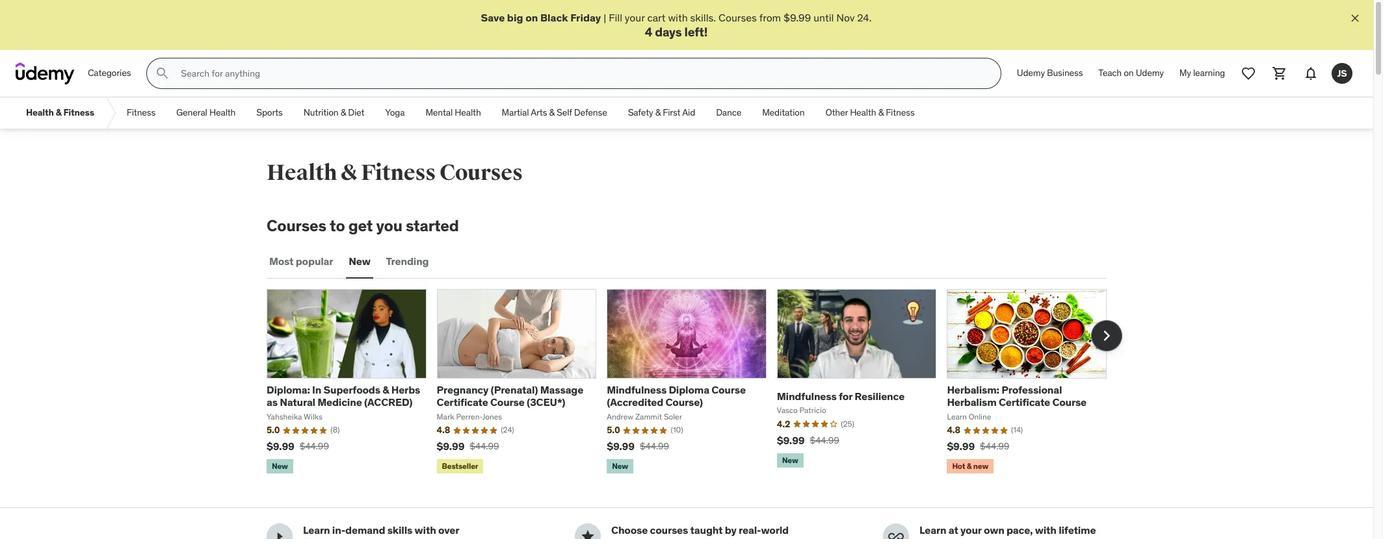 Task type: vqa. For each thing, say whether or not it's contained in the screenshot.
of within "Sidebar" ELEMENT
no



Task type: locate. For each thing, give the bounding box(es) containing it.
mindfulness for resilience link
[[777, 390, 905, 403]]

taught
[[690, 524, 723, 537]]

certificate right herbalism
[[999, 396, 1050, 409]]

pregnancy (prenatal) massage certificate course (3ceu*)
[[437, 384, 583, 409]]

4
[[645, 24, 652, 40]]

0 horizontal spatial course
[[490, 396, 525, 409]]

diet
[[348, 107, 364, 119]]

wishlist image
[[1241, 66, 1256, 81]]

courses right video at the left of the page
[[373, 537, 411, 540]]

health right mental
[[455, 107, 481, 119]]

learn left in- on the bottom of the page
[[303, 524, 330, 537]]

herbalism:
[[947, 384, 999, 397]]

safety & first aid
[[628, 107, 695, 119]]

business
[[1047, 67, 1083, 79]]

1 horizontal spatial courses
[[650, 524, 688, 537]]

2 horizontal spatial on
[[1124, 67, 1134, 79]]

0 horizontal spatial with
[[415, 524, 436, 537]]

dance
[[716, 107, 741, 119]]

new
[[349, 255, 370, 268]]

fitness
[[63, 107, 94, 119], [127, 107, 155, 119], [886, 107, 915, 119], [361, 159, 436, 187]]

health down udemy image
[[26, 107, 54, 119]]

your right fill
[[625, 11, 645, 24]]

mindfulness left diploma
[[607, 384, 667, 397]]

mindfulness for resilience
[[777, 390, 905, 403]]

1 horizontal spatial courses
[[440, 159, 523, 187]]

2 vertical spatial courses
[[267, 216, 326, 236]]

mental
[[426, 107, 453, 119]]

medium image left access
[[888, 530, 904, 540]]

certificate left (prenatal)
[[437, 396, 488, 409]]

black
[[540, 11, 568, 24]]

fitness inside "link"
[[63, 107, 94, 119]]

udemy left my
[[1136, 67, 1164, 79]]

course
[[711, 384, 746, 397], [490, 396, 525, 409], [1052, 396, 1087, 409]]

1 horizontal spatial certificate
[[999, 396, 1050, 409]]

fitness link
[[116, 98, 166, 129]]

courses left taught at the bottom of page
[[650, 524, 688, 537]]

diploma: in superfoods & herbs as natural medicine (accred)
[[267, 384, 420, 409]]

certificate
[[437, 396, 488, 409], [999, 396, 1050, 409]]

course)
[[666, 396, 703, 409]]

health inside health & fitness "link"
[[26, 107, 54, 119]]

2 horizontal spatial course
[[1052, 396, 1087, 409]]

health & fitness
[[26, 107, 94, 119]]

fitness left arrow pointing to subcategory menu links icon
[[63, 107, 94, 119]]

medium image for learn in-demand skills with over 210,000 video courses
[[272, 530, 287, 540]]

2 horizontal spatial with
[[1035, 524, 1056, 537]]

2 horizontal spatial courses
[[719, 11, 757, 24]]

& down udemy image
[[56, 107, 61, 119]]

24.
[[857, 11, 872, 24]]

health & fitness link
[[16, 98, 105, 129]]

0 horizontal spatial mindfulness
[[607, 384, 667, 397]]

on right teach
[[1124, 67, 1134, 79]]

courses
[[650, 524, 688, 537], [373, 537, 411, 540]]

0 horizontal spatial your
[[625, 11, 645, 24]]

with inside the learn at your own pace, with lifetime access on mobile and desktop
[[1035, 524, 1056, 537]]

health inside other health & fitness link
[[850, 107, 876, 119]]

1 udemy from the left
[[1017, 67, 1045, 79]]

first
[[663, 107, 680, 119]]

with left over at bottom left
[[415, 524, 436, 537]]

real-
[[739, 524, 761, 537]]

mental health
[[426, 107, 481, 119]]

& up "to"
[[341, 159, 357, 187]]

0 horizontal spatial certificate
[[437, 396, 488, 409]]

0 horizontal spatial on
[[525, 11, 538, 24]]

1 medium image from the left
[[272, 530, 287, 540]]

1 certificate from the left
[[437, 396, 488, 409]]

health for mental health
[[455, 107, 481, 119]]

2 certificate from the left
[[999, 396, 1050, 409]]

started
[[406, 216, 459, 236]]

1 horizontal spatial on
[[955, 537, 967, 540]]

martial
[[502, 107, 529, 119]]

carousel element
[[267, 289, 1122, 477]]

0 vertical spatial your
[[625, 11, 645, 24]]

general health link
[[166, 98, 246, 129]]

health inside mental health link
[[455, 107, 481, 119]]

mindfulness left the for
[[777, 390, 837, 403]]

learn inside learn in-demand skills with over 210,000 video courses
[[303, 524, 330, 537]]

0 horizontal spatial courses
[[267, 216, 326, 236]]

mindfulness for mindfulness diploma course (accredited course)
[[607, 384, 667, 397]]

learn left at
[[919, 524, 946, 537]]

martial arts & self defense
[[502, 107, 607, 119]]

left!
[[684, 24, 708, 40]]

medium image left 210,000
[[272, 530, 287, 540]]

professional
[[1002, 384, 1062, 397]]

2 learn from the left
[[919, 524, 946, 537]]

course inside the pregnancy (prenatal) massage certificate course (3ceu*)
[[490, 396, 525, 409]]

mindfulness diploma course (accredited course)
[[607, 384, 746, 409]]

fitness right other
[[886, 107, 915, 119]]

with right pace,
[[1035, 524, 1056, 537]]

1 horizontal spatial course
[[711, 384, 746, 397]]

learn inside the learn at your own pace, with lifetime access on mobile and desktop
[[919, 524, 946, 537]]

courses
[[719, 11, 757, 24], [440, 159, 523, 187], [267, 216, 326, 236]]

1 vertical spatial courses
[[440, 159, 523, 187]]

udemy business
[[1017, 67, 1083, 79]]

health right other
[[850, 107, 876, 119]]

& left self
[[549, 107, 555, 119]]

on left mobile
[[955, 537, 967, 540]]

course for herbalism
[[1052, 396, 1087, 409]]

0 vertical spatial on
[[525, 11, 538, 24]]

safety
[[628, 107, 653, 119]]

1 horizontal spatial with
[[668, 11, 688, 24]]

0 horizontal spatial medium image
[[272, 530, 287, 540]]

udemy
[[1017, 67, 1045, 79], [1136, 67, 1164, 79]]

certificate inside the pregnancy (prenatal) massage certificate course (3ceu*)
[[437, 396, 488, 409]]

1 horizontal spatial medium image
[[888, 530, 904, 540]]

1 learn from the left
[[303, 524, 330, 537]]

1 vertical spatial on
[[1124, 67, 1134, 79]]

courses inside save big on black friday | fill your cart with skills. courses from $9.99 until nov 24. 4 days left!
[[719, 11, 757, 24]]

other
[[825, 107, 848, 119]]

diploma
[[669, 384, 709, 397]]

with up days
[[668, 11, 688, 24]]

1 horizontal spatial mindfulness
[[777, 390, 837, 403]]

world
[[761, 524, 789, 537]]

fill
[[609, 11, 622, 24]]

shopping cart with 0 items image
[[1272, 66, 1287, 81]]

big
[[507, 11, 523, 24]]

fitness up 'you'
[[361, 159, 436, 187]]

2 vertical spatial on
[[955, 537, 967, 540]]

mindfulness
[[607, 384, 667, 397], [777, 390, 837, 403]]

pregnancy (prenatal) massage certificate course (3ceu*) link
[[437, 384, 583, 409]]

udemy left business
[[1017, 67, 1045, 79]]

learn
[[303, 524, 330, 537], [919, 524, 946, 537]]

course inside herbalism: professional herbalism certificate course
[[1052, 396, 1087, 409]]

self
[[557, 107, 572, 119]]

2 medium image from the left
[[888, 530, 904, 540]]

notifications image
[[1303, 66, 1319, 81]]

1 horizontal spatial udemy
[[1136, 67, 1164, 79]]

most
[[269, 255, 293, 268]]

0 horizontal spatial udemy
[[1017, 67, 1045, 79]]

(accredited
[[607, 396, 663, 409]]

your right at
[[960, 524, 982, 537]]

0 horizontal spatial learn
[[303, 524, 330, 537]]

on right big
[[525, 11, 538, 24]]

health down nutrition
[[267, 159, 337, 187]]

& left herbs
[[383, 384, 389, 397]]

udemy image
[[16, 63, 75, 85]]

days
[[655, 24, 682, 40]]

0 vertical spatial courses
[[719, 11, 757, 24]]

by
[[725, 524, 737, 537]]

health right general at the left top
[[209, 107, 236, 119]]

(prenatal)
[[491, 384, 538, 397]]

pace,
[[1006, 524, 1033, 537]]

aid
[[682, 107, 695, 119]]

sports
[[256, 107, 283, 119]]

0 horizontal spatial courses
[[373, 537, 411, 540]]

certificate for pregnancy
[[437, 396, 488, 409]]

categories button
[[80, 58, 139, 89]]

& inside diploma: in superfoods & herbs as natural medicine (accred)
[[383, 384, 389, 397]]

(accred)
[[364, 396, 412, 409]]

1 horizontal spatial your
[[960, 524, 982, 537]]

other health & fitness link
[[815, 98, 925, 129]]

& left first
[[655, 107, 661, 119]]

mindfulness inside 'mindfulness diploma course (accredited course)'
[[607, 384, 667, 397]]

1 vertical spatial your
[[960, 524, 982, 537]]

certificate inside herbalism: professional herbalism certificate course
[[999, 396, 1050, 409]]

learn in-demand skills with over 210,000 video courses
[[303, 524, 459, 540]]

health inside general health link
[[209, 107, 236, 119]]

1 horizontal spatial learn
[[919, 524, 946, 537]]

medium image
[[272, 530, 287, 540], [888, 530, 904, 540]]



Task type: describe. For each thing, give the bounding box(es) containing it.
health for general health
[[209, 107, 236, 119]]

from
[[759, 11, 781, 24]]

nutrition & diet
[[303, 107, 364, 119]]

learn for learn at your own pace, with lifetime access on mobile and desktop
[[919, 524, 946, 537]]

close image
[[1349, 12, 1362, 25]]

herbalism: professional herbalism certificate course
[[947, 384, 1087, 409]]

health for other health & fitness
[[850, 107, 876, 119]]

learn for learn in-demand skills with over 210,000 video courses
[[303, 524, 330, 537]]

herbs
[[391, 384, 420, 397]]

you
[[376, 216, 402, 236]]

& right other
[[878, 107, 884, 119]]

most popular
[[269, 255, 333, 268]]

lifetime
[[1059, 524, 1096, 537]]

safety & first aid link
[[617, 98, 706, 129]]

yoga
[[385, 107, 405, 119]]

my learning
[[1179, 67, 1225, 79]]

your inside the learn at your own pace, with lifetime access on mobile and desktop
[[960, 524, 982, 537]]

general health
[[176, 107, 236, 119]]

meditation link
[[752, 98, 815, 129]]

general
[[176, 107, 207, 119]]

js link
[[1326, 58, 1358, 89]]

|
[[604, 11, 606, 24]]

demand
[[345, 524, 385, 537]]

submit search image
[[155, 66, 171, 81]]

teach on udemy
[[1098, 67, 1164, 79]]

get
[[348, 216, 373, 236]]

most popular button
[[267, 246, 336, 278]]

medium image for learn at your own pace, with lifetime access on mobile and desktop
[[888, 530, 904, 540]]

arts
[[531, 107, 547, 119]]

skills
[[387, 524, 412, 537]]

$9.99
[[784, 11, 811, 24]]

Search for anything text field
[[178, 63, 985, 85]]

with inside learn in-demand skills with over 210,000 video courses
[[415, 524, 436, 537]]

at
[[949, 524, 958, 537]]

js
[[1337, 67, 1347, 79]]

nutrition
[[303, 107, 338, 119]]

choose courses taught by real-world experts
[[611, 524, 789, 540]]

my learning link
[[1172, 58, 1233, 89]]

& left "diet" on the left top of page
[[340, 107, 346, 119]]

nov
[[836, 11, 855, 24]]

medium image
[[580, 530, 596, 540]]

over
[[438, 524, 459, 537]]

with inside save big on black friday | fill your cart with skills. courses from $9.99 until nov 24. 4 days left!
[[668, 11, 688, 24]]

pregnancy
[[437, 384, 488, 397]]

certificate for herbalism:
[[999, 396, 1050, 409]]

next image
[[1096, 326, 1117, 347]]

in
[[312, 384, 321, 397]]

trending
[[386, 255, 429, 268]]

teach on udemy link
[[1091, 58, 1172, 89]]

your inside save big on black friday | fill your cart with skills. courses from $9.99 until nov 24. 4 days left!
[[625, 11, 645, 24]]

mindfulness diploma course (accredited course) link
[[607, 384, 746, 409]]

on inside teach on udemy link
[[1124, 67, 1134, 79]]

health & fitness courses
[[267, 159, 523, 187]]

(3ceu*)
[[527, 396, 565, 409]]

courses to get you started
[[267, 216, 459, 236]]

yoga link
[[375, 98, 415, 129]]

diploma: in superfoods & herbs as natural medicine (accred) link
[[267, 384, 420, 409]]

video
[[344, 537, 371, 540]]

courses inside the choose courses taught by real-world experts
[[650, 524, 688, 537]]

save
[[481, 11, 505, 24]]

on inside save big on black friday | fill your cart with skills. courses from $9.99 until nov 24. 4 days left!
[[525, 11, 538, 24]]

teach
[[1098, 67, 1122, 79]]

trending button
[[383, 246, 431, 278]]

on inside the learn at your own pace, with lifetime access on mobile and desktop
[[955, 537, 967, 540]]

arrow pointing to subcategory menu links image
[[105, 98, 116, 129]]

210,000
[[303, 537, 342, 540]]

mindfulness for mindfulness for resilience
[[777, 390, 837, 403]]

2 udemy from the left
[[1136, 67, 1164, 79]]

& inside "link"
[[56, 107, 61, 119]]

martial arts & self defense link
[[491, 98, 617, 129]]

fitness right arrow pointing to subcategory menu links icon
[[127, 107, 155, 119]]

to
[[330, 216, 345, 236]]

save big on black friday | fill your cart with skills. courses from $9.99 until nov 24. 4 days left!
[[481, 11, 872, 40]]

for
[[839, 390, 852, 403]]

meditation
[[762, 107, 805, 119]]

udemy business link
[[1009, 58, 1091, 89]]

nutrition & diet link
[[293, 98, 375, 129]]

course inside 'mindfulness diploma course (accredited course)'
[[711, 384, 746, 397]]

as
[[267, 396, 278, 409]]

in-
[[332, 524, 345, 537]]

other health & fitness
[[825, 107, 915, 119]]

mobile
[[969, 537, 1003, 540]]

defense
[[574, 107, 607, 119]]

dance link
[[706, 98, 752, 129]]

superfoods
[[324, 384, 380, 397]]

learn at your own pace, with lifetime access on mobile and desktop
[[919, 524, 1096, 540]]

popular
[[296, 255, 333, 268]]

learning
[[1193, 67, 1225, 79]]

access
[[919, 537, 953, 540]]

mental health link
[[415, 98, 491, 129]]

course for massage
[[490, 396, 525, 409]]

skills.
[[690, 11, 716, 24]]

courses inside learn in-demand skills with over 210,000 video courses
[[373, 537, 411, 540]]

choose
[[611, 524, 648, 537]]

cart
[[647, 11, 666, 24]]

new button
[[346, 246, 373, 278]]

resilience
[[855, 390, 905, 403]]

diploma:
[[267, 384, 310, 397]]

friday
[[570, 11, 601, 24]]

herbalism: professional herbalism certificate course link
[[947, 384, 1087, 409]]

desktop
[[1025, 537, 1065, 540]]

own
[[984, 524, 1004, 537]]



